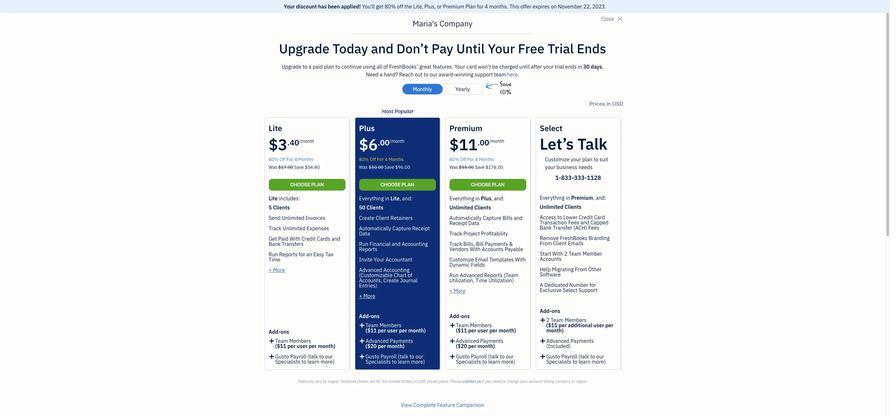 Task type: describe. For each thing, give the bounding box(es) containing it.
month) inside the 2 team members ($11 per additional user per month)
[[547, 327, 564, 334]]

choose plan for lite
[[290, 182, 324, 188]]

retainers
[[391, 215, 413, 221]]

everything inside everything in premium , and: unlimited clients
[[540, 195, 565, 201]]

with inside customize email templates with dynamic fields
[[515, 256, 526, 263]]

1-
[[556, 174, 562, 182]]

select inside 'a dedicated number for exclusive select support'
[[563, 287, 578, 293]]

ends
[[566, 63, 577, 70]]

clients for everything in lite , and: 50 clients
[[367, 204, 384, 211]]

1 horizontal spatial are
[[370, 379, 376, 384]]

your discount has been applied! you'll get 80% off the lite, plus, or premium plan for 4 months. this offer expires on november 22, 2023.
[[284, 3, 607, 10]]

don't
[[397, 40, 429, 57]]

here
[[508, 71, 518, 78]]

paid
[[313, 63, 323, 70]]

80% off for 4 months was $55.00 save $176.00
[[450, 156, 504, 170]]

0 horizontal spatial account
[[307, 24, 353, 40]]

preferences element
[[305, 224, 540, 372]]

1 gusto payroll (talk to our specialists to learn more) from the left
[[275, 353, 335, 365]]

+ more link for premium
[[450, 288, 466, 294]]

credit for and
[[579, 214, 593, 221]]

lower
[[564, 214, 578, 221]]

was for plus
[[359, 164, 368, 170]]

vendors
[[450, 246, 469, 252]]

1 gusto from the left
[[275, 353, 289, 360]]

number
[[570, 282, 589, 288]]

choose inside preferences element
[[307, 343, 323, 349]]

your left trial.
[[371, 5, 380, 11]]

clients inside lite includes: 5 clients
[[273, 204, 290, 211]]

members for plus
[[380, 322, 402, 329]]

2 more) from the left
[[411, 359, 425, 365]]

4 payroll from the left
[[562, 353, 578, 360]]

3 gusto from the left
[[456, 353, 470, 360]]

user for plus
[[387, 327, 398, 334]]

. for lite
[[288, 137, 290, 148]]

was for lite
[[269, 164, 278, 170]]

2 payroll from the left
[[381, 353, 397, 360]]

your inside "upgrade to a paid plan to continue using all of freshbooks' great features. your card won't be charged until after your trial ends in 30 days. need a hand? reach out to our award-winning support team here ."
[[455, 63, 466, 70]]

($11 for plus
[[366, 327, 377, 334]]

run financial and accounting reports
[[359, 241, 428, 252]]

talk
[[578, 134, 608, 154]]

0 horizontal spatial more
[[273, 267, 285, 273]]

4 learn from the left
[[579, 359, 591, 365]]

your up 1-
[[545, 164, 556, 170]]

team inside start with 2 team member accounts
[[569, 250, 582, 257]]

paid
[[278, 236, 289, 242]]

0 vertical spatial upgrade
[[393, 5, 411, 11]]

your up be at right top
[[488, 40, 515, 57]]

team for premium
[[456, 322, 469, 329]]

team for plus
[[366, 322, 379, 329]]

create inside advanced accounting (customizable chart of accounts, create journal entries)
[[384, 277, 399, 284]]

was for premium
[[450, 164, 458, 170]]

3 more) from the left
[[502, 359, 516, 365]]

vary
[[315, 379, 322, 384]]

months for premium
[[479, 156, 495, 162]]

+ more for premium
[[450, 288, 466, 294]]

owner
[[5, 13, 17, 18]]

+ for plus
[[359, 293, 362, 299]]

dedicated
[[545, 282, 569, 288]]

80% left off
[[385, 3, 396, 10]]

left
[[358, 5, 365, 11]]

and inside "run financial and accounting reports"
[[392, 241, 401, 247]]

feature
[[437, 402, 455, 408]]

members for lite
[[289, 338, 311, 344]]

freshbooks inside remove freshbooks branding from client emails
[[560, 235, 588, 241]]

choose plan for plus
[[381, 182, 415, 188]]

in inside "upgrade to a paid plan to continue using all of freshbooks' great features. your card won't be charged until after your trial ends in 30 days. need a hand? reach out to our award-winning support team here ."
[[578, 63, 583, 70]]

$176.00
[[486, 164, 504, 170]]

80% for plus
[[359, 156, 369, 162]]

1 horizontal spatial account
[[529, 379, 543, 384]]

run reports for an easy tax time
[[269, 251, 334, 263]]

30 inside "upgrade to a paid plan to continue using all of freshbooks' great features. your card won't be charged until after your trial ends in 30 days. need a hand? reach out to our award-winning support team here ."
[[584, 63, 590, 70]]

1 more) from the left
[[321, 359, 335, 365]]

2 learn from the left
[[398, 359, 410, 365]]

0 vertical spatial usd
[[613, 101, 624, 107]]

send unlimited invoices
[[269, 215, 326, 221]]

ons for premium
[[462, 313, 470, 319]]

accounts inside start with 2 team member accounts
[[540, 256, 562, 262]]

accounting inside advanced accounting (customizable chart of accounts, create journal entries)
[[384, 267, 410, 273]]

change
[[307, 189, 325, 196]]

data inside automatically capture receipt data
[[359, 230, 370, 237]]

0 horizontal spatial a
[[309, 63, 312, 70]]

reports inside run advanced reports (team utilization, time utilization)
[[485, 272, 503, 278]]

time zone
[[307, 224, 329, 230]]

&
[[510, 241, 513, 247]]

4 specialists from the left
[[547, 359, 572, 365]]

ons for plus
[[371, 313, 380, 319]]

by
[[323, 379, 327, 384]]

. for plus
[[378, 137, 380, 148]]

everything for plus
[[359, 195, 384, 202]]

more for premium
[[454, 288, 466, 294]]

on inside log out of freshbooks on all devices button
[[360, 357, 366, 363]]

4 gusto from the left
[[547, 353, 560, 360]]

an
[[307, 251, 312, 258]]

of inside button
[[326, 357, 330, 363]]

transfers
[[282, 241, 304, 247]]

start
[[540, 250, 552, 257]]

run advanced reports (team utilization, time utilization)
[[450, 272, 519, 284]]

unlimited inside everything in plus , and: unlimited clients
[[450, 204, 473, 211]]

1 vertical spatial or
[[572, 379, 575, 384]]

view complete feature comparison button
[[401, 401, 485, 409]]

premium inside everything in premium , and: unlimited clients
[[572, 195, 594, 201]]

account profile
[[307, 24, 391, 40]]

4 for plus
[[385, 156, 388, 162]]

most popular
[[382, 108, 414, 115]]

utilization)
[[489, 277, 514, 284]]

advanced payments ($20 per month) for premium
[[456, 338, 504, 349]]

email
[[475, 256, 489, 263]]

plans.
[[439, 379, 450, 384]]

1 horizontal spatial a
[[380, 71, 383, 78]]

maria's for maria's company
[[413, 18, 438, 29]]

and: inside everything in premium , and: unlimited clients
[[596, 195, 607, 201]]

time left format
[[307, 252, 318, 258]]

your right change at the right of page
[[521, 379, 528, 384]]

bank inside access to lower credit card transaction fees and capped bank transfer (ach) fees
[[540, 224, 552, 231]]

won't
[[478, 63, 491, 70]]

access to lower credit card transaction fees and capped bank transfer (ach) fees
[[540, 214, 609, 231]]

(team
[[504, 272, 519, 278]]

using
[[363, 63, 376, 70]]

other
[[589, 266, 602, 273]]

months.
[[489, 3, 509, 10]]

lite,
[[414, 3, 423, 10]]

there are 30 days left in your trial. upgrade account
[[321, 5, 429, 11]]

run for run financial and accounting reports
[[359, 241, 369, 247]]

choose plan button for plus
[[359, 179, 436, 191]]

off for lite
[[280, 156, 286, 162]]

all inside button
[[367, 357, 373, 363]]

2 team members ($11 per additional user per month)
[[547, 317, 614, 334]]

complete
[[414, 402, 436, 408]]

more for plus
[[364, 293, 376, 299]]

/month for lite
[[299, 138, 314, 144]]

5
[[269, 204, 272, 211]]

lite inside lite includes: 5 clients
[[269, 195, 278, 202]]

choose plan for premium
[[471, 182, 505, 188]]

. inside "upgrade to a paid plan to continue using all of freshbooks' great features. your card won't be charged until after your trial ends in 30 days. need a hand? reach out to our award-winning support team here ."
[[518, 71, 519, 78]]

plan for premium
[[492, 182, 505, 188]]

customize for fields
[[450, 256, 474, 263]]

track inside track bills, bill payments & vendors with accounts payable
[[450, 241, 463, 247]]

choose for premium
[[471, 182, 491, 188]]

1 horizontal spatial us
[[477, 379, 481, 384]]

account profile element
[[305, 45, 540, 201]]

1 horizontal spatial fees
[[589, 224, 600, 231]]

0 horizontal spatial premium
[[443, 3, 465, 10]]

track for 40
[[269, 225, 282, 232]]

your inside "upgrade to a paid plan to continue using all of freshbooks' great features. your card won't be charged until after your trial ends in 30 days. need a hand? reach out to our award-winning support team here ."
[[544, 63, 554, 70]]

reports inside run reports for an easy tax time
[[279, 251, 298, 258]]

us inside preferences element
[[321, 306, 326, 313]]

user for premium
[[478, 327, 489, 334]]

and: for plus
[[402, 195, 413, 202]]

close
[[602, 16, 614, 22]]

time format
[[307, 252, 333, 258]]

prices
[[590, 101, 605, 107]]

2 specialists from the left
[[366, 359, 391, 365]]

plus
[[359, 123, 375, 133]]

get
[[269, 236, 277, 242]]

2 gusto payroll (talk to our specialists to learn more) from the left
[[366, 353, 425, 365]]

transaction
[[540, 219, 567, 226]]

until
[[520, 63, 530, 70]]

main element
[[0, 0, 72, 416]]

1 horizontal spatial password
[[327, 175, 350, 182]]

0 vertical spatial 30
[[341, 5, 347, 11]]

your right invite
[[374, 256, 385, 263]]

($20 for premium
[[456, 343, 467, 349]]

22,
[[584, 3, 592, 10]]

of inside advanced accounting (customizable chart of accounts, create journal entries)
[[408, 272, 413, 278]]

time inside run reports for an easy tax time
[[269, 256, 281, 263]]

clients for everything in premium , and: unlimited clients
[[565, 204, 582, 210]]

Last Name text field
[[425, 104, 537, 118]]

business
[[557, 164, 578, 170]]

2 features from the left
[[341, 379, 357, 384]]

choose for lite
[[290, 182, 311, 188]]

our inside "upgrade to a paid plan to continue using all of freshbooks' great features. your card won't be charged until after your trial ends in 30 days. need a hand? reach out to our award-winning support team here ."
[[430, 71, 438, 78]]

there
[[321, 5, 333, 11]]

save up '10%'
[[500, 81, 512, 88]]

0 horizontal spatial + more link
[[269, 267, 285, 273]]

$54.40
[[305, 164, 320, 170]]

accountant
[[386, 256, 413, 263]]

1 vertical spatial usd
[[419, 379, 426, 384]]

1128
[[587, 174, 601, 182]]

time down invoices
[[307, 224, 318, 230]]

clients for everything in plus , and: unlimited clients
[[475, 204, 491, 211]]

plan for plus
[[402, 182, 415, 188]]

unlimited down "send unlimited invoices"
[[283, 225, 306, 232]]

in for everything in premium , and: unlimited clients
[[566, 195, 570, 201]]

, for plus
[[400, 195, 401, 202]]

run for run advanced reports (team utilization, time utilization)
[[450, 272, 459, 278]]

for right shown
[[376, 379, 381, 384]]

00 for premium
[[480, 137, 490, 148]]

company for maria's company
[[440, 18, 473, 29]]

support
[[475, 71, 493, 78]]

0 horizontal spatial +
[[269, 267, 272, 273]]

add- for lite
[[269, 329, 281, 335]]

0 vertical spatial or
[[437, 3, 442, 10]]

team inside the 2 team members ($11 per additional user per month)
[[551, 317, 564, 323]]

80% off for 4 months was $17.00 save $54.40
[[269, 156, 320, 170]]

dynamic
[[450, 262, 470, 268]]

save for plus
[[385, 164, 394, 170]]

card
[[467, 63, 477, 70]]

send for send unlimited invoices
[[269, 215, 281, 221]]

2 vertical spatial on
[[413, 379, 418, 384]]

40
[[290, 137, 299, 148]]

2 inside start with 2 team member accounts
[[565, 250, 568, 257]]

4 (talk from the left
[[579, 353, 590, 360]]

Email Address email field
[[307, 131, 537, 145]]

4 gusto payroll (talk to our specialists to learn more) from the left
[[547, 353, 606, 365]]

0 vertical spatial create
[[359, 215, 375, 221]]

features vary by region. features shown are for the united states on usd priced plans. please contact us if you need to change your account billing currency or region
[[298, 379, 587, 384]]

united
[[389, 379, 400, 384]]

and inside access to lower credit card transaction fees and capped bank transfer (ach) fees
[[581, 219, 590, 226]]

freshbooks inside button
[[332, 357, 359, 363]]

chart
[[394, 272, 407, 278]]

advanced accounting (customizable chart of accounts, create journal entries)
[[359, 267, 418, 289]]

0 vertical spatial client
[[376, 215, 390, 221]]

0 horizontal spatial + more
[[269, 267, 285, 273]]

invite
[[359, 256, 373, 263]]

freshbooks'
[[389, 63, 418, 70]]

advanced inside advanced accounting (customizable chart of accounts, create journal entries)
[[359, 267, 382, 273]]

fields
[[471, 262, 485, 268]]

0 horizontal spatial password
[[307, 163, 327, 169]]

customize for your
[[545, 156, 570, 163]]

out inside button
[[317, 357, 325, 363]]

, inside everything in premium , and: unlimited clients
[[594, 195, 595, 201]]

payments inside track bills, bill payments & vendors with accounts payable
[[485, 241, 508, 247]]

time inside run advanced reports (team utilization, time utilization)
[[476, 277, 488, 284]]

automatically capture receipt data
[[359, 225, 430, 237]]

members for premium
[[470, 322, 492, 329]]

50
[[359, 204, 366, 211]]

your up business
[[571, 156, 581, 163]]

additional
[[568, 322, 593, 329]]

this
[[510, 3, 520, 10]]

a
[[540, 282, 544, 288]]

receipt inside automatically capture receipt data
[[413, 225, 430, 232]]

team members ($11 per user per month) for premium
[[456, 322, 516, 334]]

plan left months.
[[466, 3, 476, 10]]

4 for premium
[[475, 156, 478, 162]]

your left "discount" at the top left of the page
[[284, 3, 295, 10]]

all inside "upgrade to a paid plan to continue using all of freshbooks' great features. your card won't be charged until after your trial ends in 30 days. need a hand? reach out to our award-winning support team here ."
[[377, 63, 382, 70]]

contact
[[463, 379, 476, 384]]

1 vertical spatial the
[[382, 379, 388, 384]]

0 horizontal spatial fees
[[569, 219, 580, 226]]

trial
[[548, 40, 574, 57]]

0 horizontal spatial select
[[540, 123, 563, 133]]

1 horizontal spatial account
[[412, 5, 429, 11]]

choose plan button for lite
[[269, 179, 346, 191]]

appears
[[335, 343, 351, 349]]

change password button
[[307, 188, 349, 196]]

of inside "upgrade to a paid plan to continue using all of freshbooks' great features. your card won't be charged until after your trial ends in 30 days. need a hand? reach out to our award-winning support team here ."
[[384, 63, 388, 70]]

in for everything in plus , and: unlimited clients
[[476, 195, 480, 202]]

branding
[[589, 235, 610, 241]]

what
[[324, 343, 334, 349]]

crown image
[[310, 5, 317, 12]]

client inside remove freshbooks branding from client emails
[[554, 240, 567, 247]]

. 00 /month for premium
[[478, 137, 505, 148]]

for for premium
[[468, 156, 474, 162]]



Task type: vqa. For each thing, say whether or not it's contained in the screenshot.
Shown
yes



Task type: locate. For each thing, give the bounding box(es) containing it.
add-ons
[[540, 308, 561, 314], [359, 313, 380, 319], [450, 313, 470, 319], [269, 329, 289, 335]]

30 left the days
[[341, 5, 347, 11]]

time down fields
[[476, 277, 488, 284]]

, up automatically capture bills and receipt data
[[492, 195, 493, 202]]

advanced inside 'advanced payments (included)'
[[547, 338, 570, 344]]

4 inside the 80% off for 4 months was $17.00 save $54.40
[[295, 156, 297, 162]]

customize your plan to suit your business needs
[[545, 156, 609, 170]]

0 horizontal spatial . 00 /month
[[378, 137, 405, 148]]

run inside "run financial and accounting reports"
[[359, 241, 369, 247]]

add-ons for lite
[[269, 329, 289, 335]]

fees up remove freshbooks branding from client emails
[[569, 219, 580, 226]]

plan inside "upgrade to a paid plan to continue using all of freshbooks' great features. your card won't be charged until after your trial ends in 30 days. need a hand? reach out to our award-winning support team here ."
[[324, 63, 334, 70]]

months for plus
[[389, 156, 404, 162]]

user inside the 2 team members ($11 per additional user per month)
[[594, 322, 605, 329]]

2 for from the left
[[377, 156, 384, 162]]

80% inside the 80% off for 4 months was $55.00 save $176.00
[[450, 156, 459, 162]]

1 horizontal spatial for
[[377, 156, 384, 162]]

to inside access to lower credit card transaction fees and capped bank transfer (ach) fees
[[558, 214, 563, 221]]

accounting up accountant
[[402, 241, 428, 247]]

invite your accountant
[[359, 256, 413, 263]]

upgrade left paid
[[282, 63, 302, 70]]

with inside track bills, bill payments & vendors with accounts payable
[[470, 246, 481, 252]]

($20 for plus
[[366, 343, 377, 349]]

info image
[[373, 148, 379, 156]]

automatically up "project"
[[450, 215, 482, 221]]

1 was from the left
[[269, 164, 278, 170]]

2 00 from the left
[[480, 137, 490, 148]]

0 vertical spatial are
[[334, 5, 340, 11]]

and:
[[596, 195, 607, 201], [402, 195, 413, 202], [494, 195, 505, 202]]

1 for from the left
[[287, 156, 294, 162]]

0 horizontal spatial 30
[[341, 5, 347, 11]]

in right prices
[[607, 101, 611, 107]]

customize inside customize email templates with dynamic fields
[[450, 256, 474, 263]]

2 ($20 from the left
[[456, 343, 467, 349]]

+ down get at the left of page
[[269, 267, 272, 273]]

run
[[359, 241, 369, 247], [269, 251, 278, 258], [450, 272, 459, 278]]

+ more link for plus
[[359, 293, 376, 299]]

out inside "upgrade to a paid plan to continue using all of freshbooks' great features. your card won't be charged until after your trial ends in 30 days. need a hand? reach out to our award-winning support team here ."
[[415, 71, 423, 78]]

monthly button
[[403, 84, 443, 94]]

learn down loading.
[[398, 359, 410, 365]]

0 vertical spatial freshbooks
[[560, 235, 588, 241]]

1 horizontal spatial maria's
[[413, 18, 438, 29]]

80% for premium
[[450, 156, 459, 162]]

reach
[[399, 71, 414, 78]]

the left united at the left bottom of the page
[[382, 379, 388, 384]]

1 ($20 from the left
[[366, 343, 377, 349]]

1 features from the left
[[298, 379, 314, 384]]

3 specialists from the left
[[456, 359, 481, 365]]

0 horizontal spatial capture
[[393, 225, 411, 232]]

2 horizontal spatial choose plan button
[[450, 179, 527, 191]]

1 horizontal spatial out
[[415, 71, 423, 78]]

1 off from the left
[[280, 156, 286, 162]]

pay
[[432, 40, 454, 57]]

2 /month from the left
[[390, 138, 405, 144]]

credit for transfers
[[302, 236, 316, 242]]

your left trial
[[544, 63, 554, 70]]

0 horizontal spatial accounts
[[482, 246, 504, 252]]

receipt inside automatically capture bills and receipt data
[[450, 220, 467, 226]]

password up password
[[327, 175, 350, 182]]

automatically for automatically capture bills and receipt data
[[450, 215, 482, 221]]

choose up plus
[[471, 182, 491, 188]]

in for everything in lite , and: 50 clients
[[385, 195, 390, 202]]

of up hand?
[[384, 63, 388, 70]]

premium
[[443, 3, 465, 10], [572, 195, 594, 201]]

upgrade inside "upgrade to a paid plan to continue using all of freshbooks' great features. your card won't be charged until after your trial ends in 30 days. need a hand? reach out to our award-winning support team here ."
[[282, 63, 302, 70]]

1 horizontal spatial bank
[[540, 224, 552, 231]]

months inside 80% off for 4 months was $30.00 save $96.00
[[389, 156, 404, 162]]

need
[[366, 71, 379, 78]]

until
[[457, 40, 485, 57]]

run down get at the left of page
[[269, 251, 278, 258]]

1 vertical spatial a
[[380, 71, 383, 78]]

choose plan up plus
[[471, 182, 505, 188]]

0 vertical spatial plan
[[324, 63, 334, 70]]

. for premium
[[478, 137, 480, 148]]

bank
[[540, 224, 552, 231], [269, 241, 281, 247]]

0 horizontal spatial /month
[[299, 138, 314, 144]]

add-ons for plus
[[359, 313, 380, 319]]

our
[[430, 71, 438, 78], [325, 353, 333, 360], [416, 353, 424, 360], [506, 353, 514, 360], [597, 353, 604, 360]]

maria's company
[[413, 18, 473, 29]]

for up $17.00
[[287, 156, 294, 162]]

2 inside the 2 team members ($11 per additional user per month)
[[547, 317, 550, 323]]

(ach)
[[574, 224, 588, 231]]

from inside help migrating from other software
[[575, 266, 588, 273]]

for inside 'a dedicated number for exclusive select support'
[[590, 282, 596, 288]]

a left paid
[[309, 63, 312, 70]]

clients inside everything in lite , and: 50 clients
[[367, 204, 384, 211]]

data inside automatically capture bills and receipt data
[[469, 220, 480, 226]]

plan up change
[[311, 182, 324, 188]]

off inside the 80% off for 4 months was $55.00 save $176.00
[[461, 156, 467, 162]]

get paid with credit cards and bank transfers
[[269, 236, 341, 247]]

credit inside access to lower credit card transaction fees and capped bank transfer (ach) fees
[[579, 214, 593, 221]]

free
[[518, 40, 545, 57]]

gusto payroll (talk to our specialists to learn more) up vary
[[275, 353, 335, 365]]

account left billing at bottom
[[529, 379, 543, 384]]

or left the region
[[572, 379, 575, 384]]

upgrade for and
[[279, 40, 330, 57]]

2 horizontal spatial was
[[450, 164, 458, 170]]

unlimited up track unlimited expenses
[[282, 215, 305, 221]]

everything inside everything in lite , and: 50 clients
[[359, 195, 384, 202]]

off for premium
[[461, 156, 467, 162]]

+ more down entries)
[[359, 293, 376, 299]]

the
[[405, 3, 412, 10], [382, 379, 388, 384]]

to
[[303, 63, 308, 70], [336, 63, 340, 70], [424, 71, 429, 78], [594, 156, 599, 163], [558, 214, 563, 221], [319, 353, 324, 360], [410, 353, 415, 360], [500, 353, 505, 360], [591, 353, 595, 360], [302, 359, 307, 365], [392, 359, 397, 365], [483, 359, 487, 365], [573, 359, 578, 365], [502, 379, 506, 384]]

1 horizontal spatial +
[[359, 293, 362, 299]]

currency
[[556, 379, 571, 384]]

receipt
[[450, 220, 467, 226], [413, 225, 430, 232]]

was inside the 80% off for 4 months was $55.00 save $176.00
[[450, 164, 458, 170]]

1 specialists from the left
[[275, 359, 301, 365]]

company inside maria's company owner
[[24, 6, 46, 12]]

in right left
[[366, 5, 370, 11]]

3 gusto payroll (talk to our specialists to learn more) from the left
[[456, 353, 516, 365]]

3 (talk from the left
[[489, 353, 499, 360]]

($11 for lite
[[275, 343, 287, 349]]

send inside preferences element
[[307, 306, 319, 313]]

save inside the 80% off for 4 months was $55.00 save $176.00
[[475, 164, 485, 170]]

1 vertical spatial are
[[370, 379, 376, 384]]

00 up 80% off for 4 months was $30.00 save $96.00
[[380, 137, 390, 148]]

1 /month from the left
[[299, 138, 314, 144]]

automatically inside automatically capture receipt data
[[359, 225, 392, 232]]

1 vertical spatial out
[[317, 357, 325, 363]]

start with 2 team member accounts
[[540, 250, 603, 262]]

learn up vary
[[308, 359, 320, 365]]

months inside the 80% off for 4 months was $17.00 save $54.40
[[298, 156, 314, 162]]

plan for lite
[[311, 182, 324, 188]]

80% off for 4 months was $30.00 save $96.00
[[359, 156, 410, 170]]

send for send us feedback
[[307, 306, 319, 313]]

+ more down utilization,
[[450, 288, 466, 294]]

1 vertical spatial all
[[367, 357, 373, 363]]

1 horizontal spatial ($20
[[456, 343, 467, 349]]

advanced payments ($20 per month)
[[366, 338, 413, 349], [456, 338, 504, 349]]

help
[[540, 266, 551, 273]]

account inside preferences element
[[375, 343, 391, 349]]

2 horizontal spatial and:
[[596, 195, 607, 201]]

3 payroll from the left
[[471, 353, 487, 360]]

run for run reports for an easy tax time
[[269, 251, 278, 258]]

80% up $30.00
[[359, 156, 369, 162]]

choose left lock icon
[[290, 182, 311, 188]]

months up $176.00
[[479, 156, 495, 162]]

in inside everything in premium , and: unlimited clients
[[566, 195, 570, 201]]

upgrade for a
[[282, 63, 302, 70]]

($11 for premium
[[456, 327, 467, 334]]

billing
[[544, 379, 555, 384]]

, for premium
[[492, 195, 493, 202]]

accounts up help
[[540, 256, 562, 262]]

clients inside everything in premium , and: unlimited clients
[[565, 204, 582, 210]]

(talk up vary
[[308, 353, 318, 360]]

upgrade right trial.
[[393, 5, 411, 11]]

1 vertical spatial credit
[[302, 236, 316, 242]]

credit inside get paid with credit cards and bank transfers
[[302, 236, 316, 242]]

transfer
[[553, 224, 573, 231]]

2 horizontal spatial reports
[[485, 272, 503, 278]]

0 horizontal spatial are
[[334, 5, 340, 11]]

1 00 from the left
[[380, 137, 390, 148]]

2 vertical spatial run
[[450, 272, 459, 278]]

1 vertical spatial 2
[[547, 317, 550, 323]]

3 /month from the left
[[490, 138, 505, 144]]

2 horizontal spatial off
[[461, 156, 467, 162]]

lock image
[[312, 175, 315, 183]]

and down profile
[[371, 40, 394, 57]]

for
[[287, 156, 294, 162], [377, 156, 384, 162], [468, 156, 474, 162]]

1 horizontal spatial plan
[[583, 156, 593, 163]]

for for lite
[[287, 156, 294, 162]]

0 horizontal spatial us
[[321, 306, 326, 313]]

/month inside . 40 /month
[[299, 138, 314, 144]]

1 horizontal spatial /month
[[390, 138, 405, 144]]

1 horizontal spatial select
[[563, 287, 578, 293]]

view complete feature comparison link
[[401, 402, 485, 408]]

1 horizontal spatial reports
[[359, 246, 378, 252]]

for left an
[[299, 251, 305, 258]]

3 learn from the left
[[489, 359, 501, 365]]

for left months.
[[477, 3, 484, 10]]

4 more) from the left
[[592, 359, 606, 365]]

1 horizontal spatial or
[[572, 379, 575, 384]]

1 (talk from the left
[[308, 353, 318, 360]]

First Name text field
[[307, 104, 420, 118]]

save inside 80% off for 4 months was $30.00 save $96.00
[[385, 164, 394, 170]]

($11 inside the 2 team members ($11 per additional user per month)
[[547, 322, 558, 329]]

unlimited inside everything in premium , and: unlimited clients
[[540, 204, 564, 210]]

accounting inside "run financial and accounting reports"
[[402, 241, 428, 247]]

upgrade up paid
[[279, 40, 330, 57]]

off
[[280, 156, 286, 162], [370, 156, 376, 162], [461, 156, 467, 162]]

0 horizontal spatial for
[[287, 156, 294, 162]]

features
[[298, 379, 314, 384], [341, 379, 357, 384]]

0 horizontal spatial client
[[376, 215, 390, 221]]

1 horizontal spatial choose plan
[[381, 182, 415, 188]]

create client retainers
[[359, 215, 413, 221]]

team members ($11 per user per month) for plus
[[366, 322, 426, 334]]

+ more for plus
[[359, 293, 376, 299]]

maria's down plus,
[[413, 18, 438, 29]]

3 choose plan button from the left
[[450, 179, 527, 191]]

1 horizontal spatial create
[[384, 277, 399, 284]]

. down charged
[[518, 71, 519, 78]]

off down info image
[[370, 156, 376, 162]]

access
[[540, 214, 557, 221]]

1 horizontal spatial automatically
[[450, 215, 482, 221]]

gusto left log
[[275, 353, 289, 360]]

capture for bills
[[483, 215, 502, 221]]

. 00 /month up info image
[[378, 137, 405, 148]]

out right log
[[317, 357, 325, 363]]

remove
[[540, 235, 559, 241]]

last name
[[425, 95, 447, 101]]

1 choose plan from the left
[[290, 182, 324, 188]]

0 horizontal spatial run
[[269, 251, 278, 258]]

0 vertical spatial select
[[540, 123, 563, 133]]

months inside the 80% off for 4 months was $55.00 save $176.00
[[479, 156, 495, 162]]

clients right "50"
[[367, 204, 384, 211]]

0 horizontal spatial out
[[317, 357, 325, 363]]

offer
[[521, 3, 532, 10]]

are right shown
[[370, 379, 376, 384]]

needs
[[579, 164, 593, 170]]

been
[[328, 3, 340, 10]]

us left if
[[477, 379, 481, 384]]

save inside the 80% off for 4 months was $17.00 save $54.40
[[294, 164, 304, 170]]

track for 00
[[450, 230, 463, 237]]

0 horizontal spatial company
[[24, 6, 46, 12]]

from up start
[[540, 240, 552, 247]]

4 for lite
[[295, 156, 297, 162]]

80% up the $55.00
[[450, 156, 459, 162]]

1 horizontal spatial on
[[413, 379, 418, 384]]

0 horizontal spatial 2
[[547, 317, 550, 323]]

entries)
[[359, 282, 377, 289]]

0 horizontal spatial all
[[367, 357, 373, 363]]

1 horizontal spatial advanced payments ($20 per month)
[[456, 338, 504, 349]]

ons for lite
[[281, 329, 289, 335]]

for for plus
[[377, 156, 384, 162]]

+ down entries)
[[359, 293, 362, 299]]

from inside remove freshbooks branding from client emails
[[540, 240, 552, 247]]

comparison
[[457, 402, 485, 408]]

freshbooks down (ach)
[[560, 235, 588, 241]]

view complete feature comparison
[[401, 402, 485, 408]]

advanced payments ($20 per month) for plus
[[366, 338, 413, 349]]

after
[[531, 63, 542, 70]]

in inside everything in lite , and: 50 clients
[[385, 195, 390, 202]]

unlimited
[[540, 204, 564, 210], [450, 204, 473, 211], [282, 215, 305, 221], [283, 225, 306, 232]]

plan right paid
[[324, 63, 334, 70]]

payments
[[485, 241, 508, 247], [390, 338, 413, 344], [481, 338, 504, 344], [571, 338, 594, 344]]

and: up retainers
[[402, 195, 413, 202]]

0 horizontal spatial lite
[[269, 195, 278, 202]]

capture left bills
[[483, 215, 502, 221]]

times image
[[617, 15, 624, 23]]

2 (talk from the left
[[398, 353, 409, 360]]

more down run reports for an easy tax time
[[273, 267, 285, 273]]

with inside start with 2 team member accounts
[[553, 250, 564, 257]]

+ more
[[269, 267, 285, 273], [450, 288, 466, 294], [359, 293, 376, 299]]

1 horizontal spatial was
[[359, 164, 368, 170]]

1 lite from the left
[[269, 195, 278, 202]]

80%
[[385, 3, 396, 10], [269, 156, 279, 162], [359, 156, 369, 162], [450, 156, 459, 162]]

capture inside automatically capture bills and receipt data
[[483, 215, 502, 221]]

1 payroll from the left
[[290, 353, 306, 360]]

was inside 80% off for 4 months was $30.00 save $96.00
[[359, 164, 368, 170]]

lite up retainers
[[391, 195, 400, 202]]

search image
[[606, 3, 617, 13]]

and: for premium
[[494, 195, 505, 202]]

2 advanced payments ($20 per month) from the left
[[456, 338, 504, 349]]

loading screen display
[[307, 318, 355, 324]]

0 vertical spatial premium
[[443, 3, 465, 10]]

choose plan button for premium
[[450, 179, 527, 191]]

0 horizontal spatial credit
[[302, 236, 316, 242]]

your up winning
[[455, 63, 466, 70]]

out down great
[[415, 71, 423, 78]]

payroll
[[290, 353, 306, 360], [381, 353, 397, 360], [471, 353, 487, 360], [562, 353, 578, 360]]

preferences
[[307, 207, 347, 216]]

in inside everything in plus , and: unlimited clients
[[476, 195, 480, 202]]

run inside run reports for an easy tax time
[[269, 251, 278, 258]]

and: inside everything in plus , and: unlimited clients
[[494, 195, 505, 202]]

card
[[595, 214, 605, 221]]

create
[[359, 215, 375, 221], [384, 277, 399, 284]]

3 was from the left
[[450, 164, 458, 170]]

plan down $96.00
[[402, 182, 415, 188]]

send us feedback
[[307, 306, 349, 313]]

0 horizontal spatial advanced payments ($20 per month)
[[366, 338, 413, 349]]

2 vertical spatial upgrade
[[282, 63, 302, 70]]

0 horizontal spatial of
[[326, 357, 330, 363]]

for inside 80% off for 4 months was $30.00 save $96.00
[[377, 156, 384, 162]]

1 horizontal spatial from
[[575, 266, 588, 273]]

reports inside "run financial and accounting reports"
[[359, 246, 378, 252]]

80% inside the 80% off for 4 months was $17.00 save $54.40
[[269, 156, 279, 162]]

specialists down (included)
[[547, 359, 572, 365]]

data
[[469, 220, 480, 226], [359, 230, 370, 237]]

2023.
[[593, 3, 607, 10]]

1 learn from the left
[[308, 359, 320, 365]]

1 horizontal spatial + more
[[359, 293, 376, 299]]

accounts,
[[359, 277, 382, 284]]

($20
[[366, 343, 377, 349], [456, 343, 467, 349]]

capture down retainers
[[393, 225, 411, 232]]

for inside run reports for an easy tax time
[[299, 251, 305, 258]]

payable
[[505, 246, 524, 252]]

or right plus,
[[437, 3, 442, 10]]

0 vertical spatial data
[[469, 220, 480, 226]]

0 horizontal spatial data
[[359, 230, 370, 237]]

off up the $55.00
[[461, 156, 467, 162]]

3 for from the left
[[468, 156, 474, 162]]

off for plus
[[370, 156, 376, 162]]

2 horizontal spatial for
[[468, 156, 474, 162]]

and: inside everything in lite , and: 50 clients
[[402, 195, 413, 202]]

for inside the 80% off for 4 months was $55.00 save $176.00
[[468, 156, 474, 162]]

0 horizontal spatial account
[[375, 343, 391, 349]]

company for maria's company owner
[[24, 6, 46, 12]]

accounts
[[482, 246, 504, 252], [540, 256, 562, 262]]

contact us link
[[463, 379, 481, 384]]

0 horizontal spatial and:
[[402, 195, 413, 202]]

0 horizontal spatial bank
[[269, 241, 281, 247]]

1 horizontal spatial of
[[384, 63, 388, 70]]

2 choose plan from the left
[[381, 182, 415, 188]]

and inside get paid with credit cards and bank transfers
[[332, 236, 341, 242]]

choose plan button up plus
[[450, 179, 527, 191]]

0 vertical spatial from
[[540, 240, 552, 247]]

send up loading
[[307, 306, 319, 313]]

$55.00
[[459, 164, 474, 170]]

4 inside the 80% off for 4 months was $55.00 save $176.00
[[475, 156, 478, 162]]

2 choose plan button from the left
[[359, 179, 436, 191]]

1 horizontal spatial off
[[370, 156, 376, 162]]

0 vertical spatial capture
[[483, 215, 502, 221]]

if
[[482, 379, 485, 384]]

0 vertical spatial send
[[269, 215, 281, 221]]

clients
[[565, 204, 582, 210], [273, 204, 290, 211], [367, 204, 384, 211], [475, 204, 491, 211]]

1 horizontal spatial + more link
[[359, 293, 376, 299]]

, down '1128'
[[594, 195, 595, 201]]

when
[[353, 343, 364, 349]]

run inside run advanced reports (team utilization, time utilization)
[[450, 272, 459, 278]]

time down get at the left of page
[[269, 256, 281, 263]]

automatically for automatically capture receipt data
[[359, 225, 392, 232]]

in left plus
[[476, 195, 480, 202]]

in for prices in usd
[[607, 101, 611, 107]]

0 vertical spatial accounts
[[482, 246, 504, 252]]

to inside the customize your plan to suit your business needs
[[594, 156, 599, 163]]

team for lite
[[275, 338, 288, 344]]

save right $30.00
[[385, 164, 394, 170]]

user for lite
[[297, 343, 308, 349]]

plus image
[[540, 316, 546, 323], [269, 337, 275, 344], [359, 338, 365, 344], [450, 338, 456, 344], [450, 354, 456, 359], [540, 354, 546, 359]]

add-ons for premium
[[450, 313, 470, 319]]

with up email
[[470, 246, 481, 252]]

in up lower
[[566, 195, 570, 201]]

2 lite from the left
[[391, 195, 400, 202]]

and right bills
[[514, 215, 523, 221]]

track left "project"
[[450, 230, 463, 237]]

2 horizontal spatial + more
[[450, 288, 466, 294]]

1 vertical spatial 30
[[584, 63, 590, 70]]

of down what
[[326, 357, 330, 363]]

1 . 00 /month from the left
[[378, 137, 405, 148]]

automatically inside automatically capture bills and receipt data
[[450, 215, 482, 221]]

1 vertical spatial upgrade
[[279, 40, 330, 57]]

0 vertical spatial 2
[[565, 250, 568, 257]]

2 horizontal spatial of
[[408, 272, 413, 278]]

/month for premium
[[490, 138, 505, 144]]

account left the is
[[375, 343, 391, 349]]

choose for plus
[[381, 182, 401, 188]]

maria's up owner
[[5, 6, 22, 12]]

everything
[[540, 195, 565, 201], [359, 195, 384, 202], [450, 195, 475, 202]]

1 vertical spatial premium
[[572, 195, 594, 201]]

00 for plus
[[380, 137, 390, 148]]

capture inside automatically capture receipt data
[[393, 225, 411, 232]]

reports down transfers
[[279, 251, 298, 258]]

choose plan up change
[[290, 182, 324, 188]]

more down utilization,
[[454, 288, 466, 294]]

1 choose plan button from the left
[[269, 179, 346, 191]]

password
[[307, 163, 327, 169], [327, 175, 350, 182]]

everything inside everything in plus , and: unlimited clients
[[450, 195, 475, 202]]

0 vertical spatial the
[[405, 3, 412, 10]]

3 off from the left
[[461, 156, 467, 162]]

2 months from the left
[[389, 156, 404, 162]]

0 vertical spatial a
[[309, 63, 312, 70]]

maria's for maria's company owner
[[5, 6, 22, 12]]

+ down utilization,
[[450, 288, 453, 294]]

lite inside everything in lite , and: 50 clients
[[391, 195, 400, 202]]

everything for premium
[[450, 195, 475, 202]]

be
[[493, 63, 498, 70]]

month)
[[409, 327, 426, 334], [499, 327, 516, 334], [547, 327, 564, 334], [318, 343, 336, 349], [387, 343, 405, 349], [478, 343, 495, 349]]

1 months from the left
[[298, 156, 314, 162]]

you'll
[[362, 3, 375, 10]]

journal
[[400, 277, 418, 284]]

3 choose plan from the left
[[471, 182, 505, 188]]

maria's
[[5, 6, 22, 12], [413, 18, 438, 29]]

was left $17.00
[[269, 164, 278, 170]]

3 months from the left
[[479, 156, 495, 162]]

project
[[464, 230, 480, 237]]

go to help image
[[630, 3, 641, 13]]

and down automatically capture receipt data on the bottom of the page
[[392, 241, 401, 247]]

plus image
[[359, 321, 365, 328], [450, 321, 456, 328], [540, 338, 546, 344], [269, 354, 275, 359], [359, 354, 365, 359]]

plus
[[481, 195, 492, 202]]

0 horizontal spatial from
[[540, 240, 552, 247]]

everything in lite , and: 50 clients
[[359, 195, 413, 211]]

your inside preferences element
[[365, 343, 374, 349]]

gusto down (included)
[[547, 353, 560, 360]]

premium down 333-
[[572, 195, 594, 201]]

everything up "50"
[[359, 195, 384, 202]]

months for lite
[[298, 156, 314, 162]]

0 horizontal spatial automatically
[[359, 225, 392, 232]]

. 00 /month for plus
[[378, 137, 405, 148]]

receipt down retainers
[[413, 225, 430, 232]]

2 horizontal spatial on
[[551, 3, 557, 10]]

choose what appears when your account is loading.
[[307, 343, 413, 349]]

4 inside 80% off for 4 months was $30.00 save $96.00
[[385, 156, 388, 162]]

+ for premium
[[450, 288, 453, 294]]

everything in premium , and: unlimited clients
[[540, 195, 607, 210]]

zone
[[319, 224, 329, 230]]

1 vertical spatial capture
[[393, 225, 411, 232]]

add- for premium
[[450, 313, 462, 319]]

1 horizontal spatial company
[[440, 18, 473, 29]]

0 vertical spatial on
[[551, 3, 557, 10]]

and inside automatically capture bills and receipt data
[[514, 215, 523, 221]]

$30.00
[[369, 164, 384, 170]]

off inside the 80% off for 4 months was $17.00 save $54.40
[[280, 156, 286, 162]]

0 vertical spatial maria's
[[5, 6, 22, 12]]

1 vertical spatial accounting
[[384, 267, 410, 273]]

1 horizontal spatial features
[[341, 379, 357, 384]]

2 horizontal spatial more
[[454, 288, 466, 294]]

0 horizontal spatial months
[[298, 156, 314, 162]]

0 vertical spatial bank
[[540, 224, 552, 231]]

accounts inside track bills, bill payments & vendors with accounts payable
[[482, 246, 504, 252]]

add- for plus
[[359, 313, 371, 319]]

0 horizontal spatial on
[[360, 357, 366, 363]]

and left capped
[[581, 219, 590, 226]]

(talk up the need
[[489, 353, 499, 360]]

features left vary
[[298, 379, 314, 384]]

80% for lite
[[269, 156, 279, 162]]

password up lock icon
[[307, 163, 327, 169]]

2 off from the left
[[370, 156, 376, 162]]

customize up business
[[545, 156, 570, 163]]

time
[[307, 224, 318, 230], [307, 252, 318, 258], [269, 256, 281, 263], [476, 277, 488, 284]]

plan down $176.00
[[492, 182, 505, 188]]

all
[[377, 63, 382, 70], [367, 357, 373, 363]]

states
[[401, 379, 413, 384]]

members inside the 2 team members ($11 per additional user per month)
[[565, 317, 587, 323]]

suit
[[600, 156, 609, 163]]

10%
[[500, 88, 512, 96]]

capture for receipt
[[393, 225, 411, 232]]

on right the states
[[413, 379, 418, 384]]

2 . 00 /month from the left
[[478, 137, 505, 148]]

gusto
[[275, 353, 289, 360], [366, 353, 380, 360], [456, 353, 470, 360], [547, 353, 560, 360]]

2 was from the left
[[359, 164, 368, 170]]

payments inside 'advanced payments (included)'
[[571, 338, 594, 344]]

1 advanced payments ($20 per month) from the left
[[366, 338, 413, 349]]

cards
[[317, 236, 331, 242]]

gusto down choose what appears when your account is loading.
[[366, 353, 380, 360]]

/month up $176.00
[[490, 138, 505, 144]]

plan inside the customize your plan to suit your business needs
[[583, 156, 593, 163]]

with inside get paid with credit cards and bank transfers
[[290, 236, 301, 242]]

in up create client retainers
[[385, 195, 390, 202]]

0 horizontal spatial customize
[[450, 256, 474, 263]]

2 horizontal spatial months
[[479, 156, 495, 162]]

credit down expenses
[[302, 236, 316, 242]]

0 vertical spatial all
[[377, 63, 382, 70]]

0 horizontal spatial create
[[359, 215, 375, 221]]

change password
[[307, 189, 349, 196]]

log
[[307, 357, 316, 363]]

team members ($11 per user per month) for lite
[[275, 338, 336, 349]]

bank inside get paid with credit cards and bank transfers
[[269, 241, 281, 247]]

premium up close button
[[443, 3, 465, 10]]

advanced inside run advanced reports (team utilization, time utilization)
[[460, 272, 483, 278]]

was inside the 80% off for 4 months was $17.00 save $54.40
[[269, 164, 278, 170]]

2 gusto from the left
[[366, 353, 380, 360]]

save for lite
[[294, 164, 304, 170]]



